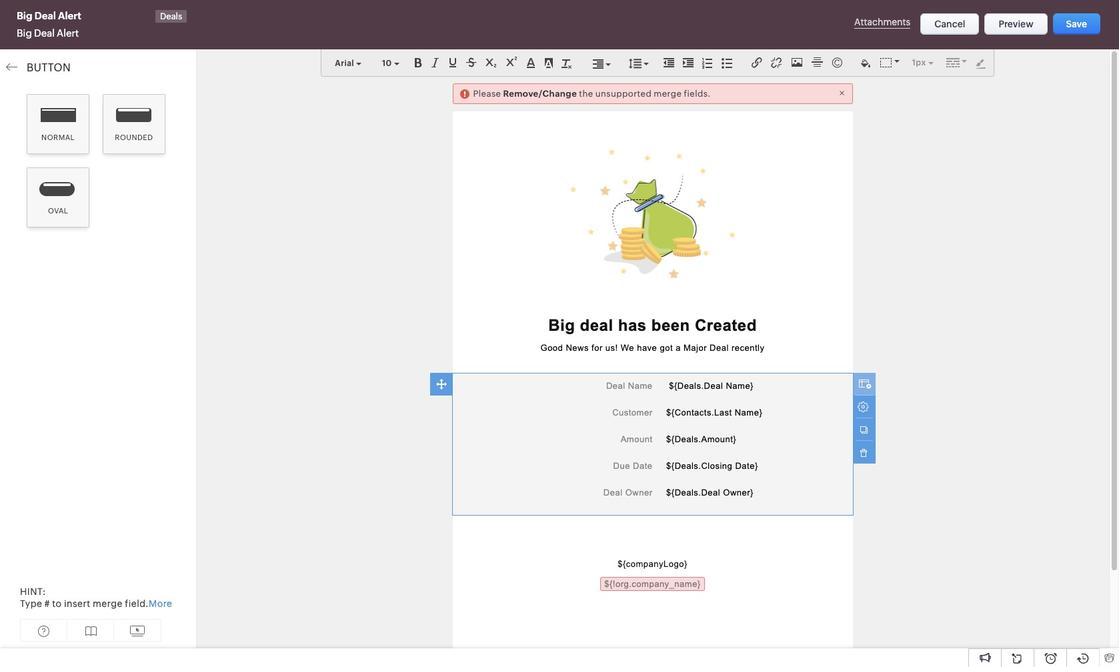 Task type: vqa. For each thing, say whether or not it's contained in the screenshot.
"field"
no



Task type: describe. For each thing, give the bounding box(es) containing it.
alert
[[57, 27, 79, 39]]

big
[[17, 27, 32, 39]]

deals
[[160, 11, 182, 21]]



Task type: locate. For each thing, give the bounding box(es) containing it.
Enter a template name text field
[[13, 10, 157, 23]]

big deal alert
[[17, 27, 79, 39]]

deal
[[34, 27, 55, 39]]

None button
[[921, 13, 980, 35], [985, 13, 1048, 35], [1054, 13, 1101, 35], [921, 13, 980, 35], [985, 13, 1048, 35], [1054, 13, 1101, 35]]

attachments
[[855, 17, 911, 27]]



